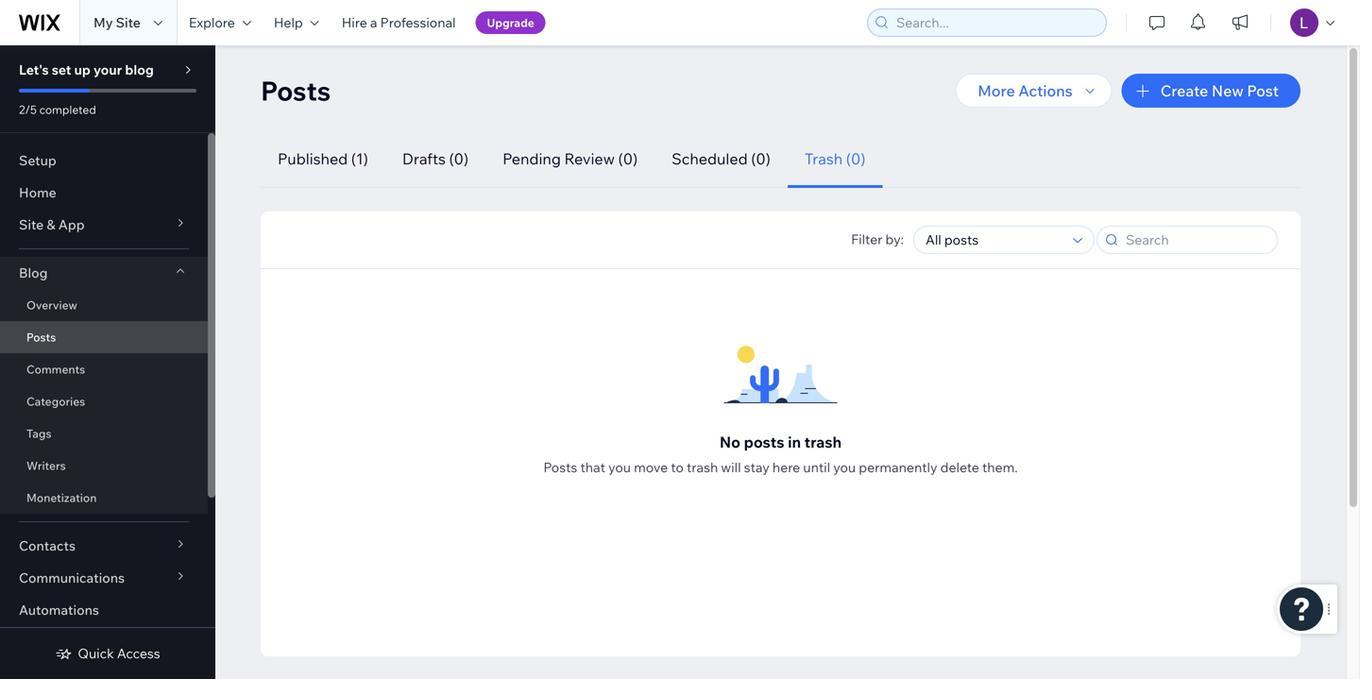 Task type: vqa. For each thing, say whether or not it's contained in the screenshot.
alert
no



Task type: locate. For each thing, give the bounding box(es) containing it.
overview link
[[0, 289, 208, 321]]

0 vertical spatial posts
[[261, 74, 331, 107]]

explore
[[189, 14, 235, 31]]

1 horizontal spatial posts
[[261, 74, 331, 107]]

1 vertical spatial trash
[[687, 459, 718, 476]]

quick
[[78, 645, 114, 662]]

published
[[278, 149, 348, 168]]

let's
[[19, 61, 49, 78]]

1 (0) from the left
[[449, 149, 469, 168]]

published (1) button
[[261, 130, 385, 188]]

tab list
[[261, 130, 1278, 188]]

2 horizontal spatial posts
[[543, 459, 577, 476]]

site
[[116, 14, 141, 31], [19, 216, 44, 233]]

automations
[[19, 602, 99, 618]]

them.
[[982, 459, 1018, 476]]

trash up until
[[804, 433, 842, 451]]

contacts button
[[0, 530, 208, 562]]

1 horizontal spatial you
[[833, 459, 856, 476]]

new
[[1212, 81, 1244, 100]]

post
[[1247, 81, 1279, 100]]

actions
[[1018, 81, 1073, 100]]

(0) inside drafts (0) button
[[449, 149, 469, 168]]

(0) inside trash (0) button
[[846, 149, 866, 168]]

0 vertical spatial trash
[[804, 433, 842, 451]]

trash right to
[[687, 459, 718, 476]]

more actions button
[[955, 74, 1112, 108]]

(0) right review
[[618, 149, 638, 168]]

(0) right drafts
[[449, 149, 469, 168]]

filter by:
[[851, 231, 904, 248]]

published (1)
[[278, 149, 368, 168]]

site left &
[[19, 216, 44, 233]]

hire a professional
[[342, 14, 456, 31]]

(0) inside pending review (0) button
[[618, 149, 638, 168]]

2 (0) from the left
[[618, 149, 638, 168]]

scheduled
[[672, 149, 748, 168]]

you
[[608, 459, 631, 476], [833, 459, 856, 476]]

pending review (0)
[[503, 149, 638, 168]]

upgrade
[[487, 16, 534, 30]]

help button
[[262, 0, 330, 45]]

0 horizontal spatial trash
[[687, 459, 718, 476]]

pending review (0) button
[[486, 130, 655, 188]]

to
[[671, 459, 684, 476]]

(0) for scheduled (0)
[[751, 149, 771, 168]]

writers link
[[0, 450, 208, 482]]

(0)
[[449, 149, 469, 168], [618, 149, 638, 168], [751, 149, 771, 168], [846, 149, 866, 168]]

1 you from the left
[[608, 459, 631, 476]]

1 horizontal spatial trash
[[804, 433, 842, 451]]

hire
[[342, 14, 367, 31]]

no posts in trash posts that you move to trash will stay here until you permanently delete them.
[[543, 433, 1018, 476]]

setup link
[[0, 145, 208, 177]]

access
[[117, 645, 160, 662]]

posts down help button
[[261, 74, 331, 107]]

quick access button
[[55, 645, 160, 662]]

no
[[720, 433, 741, 451]]

blog
[[125, 61, 154, 78]]

my site
[[94, 14, 141, 31]]

1 vertical spatial site
[[19, 216, 44, 233]]

that
[[580, 459, 605, 476]]

tags
[[26, 426, 51, 441]]

hire a professional link
[[330, 0, 467, 45]]

up
[[74, 61, 91, 78]]

0 horizontal spatial posts
[[26, 330, 56, 344]]

more
[[978, 81, 1015, 100]]

posts
[[261, 74, 331, 107], [26, 330, 56, 344], [543, 459, 577, 476]]

scheduled (0) button
[[655, 130, 788, 188]]

(0) inside scheduled (0) button
[[751, 149, 771, 168]]

completed
[[39, 102, 96, 117]]

my
[[94, 14, 113, 31]]

you right that
[[608, 459, 631, 476]]

posts down "overview"
[[26, 330, 56, 344]]

you right until
[[833, 459, 856, 476]]

None field
[[920, 227, 1067, 253]]

(0) right scheduled
[[751, 149, 771, 168]]

posts inside no posts in trash posts that you move to trash will stay here until you permanently delete them.
[[543, 459, 577, 476]]

trash
[[804, 433, 842, 451], [687, 459, 718, 476]]

0 horizontal spatial you
[[608, 459, 631, 476]]

1 vertical spatial posts
[[26, 330, 56, 344]]

0 vertical spatial site
[[116, 14, 141, 31]]

overview
[[26, 298, 77, 312]]

site right my
[[116, 14, 141, 31]]

communications button
[[0, 562, 208, 594]]

sidebar element
[[0, 45, 215, 679]]

4 (0) from the left
[[846, 149, 866, 168]]

(0) right trash
[[846, 149, 866, 168]]

delete
[[940, 459, 979, 476]]

posts left that
[[543, 459, 577, 476]]

1 horizontal spatial site
[[116, 14, 141, 31]]

drafts
[[402, 149, 446, 168]]

2/5
[[19, 102, 37, 117]]

set
[[52, 61, 71, 78]]

2 vertical spatial posts
[[543, 459, 577, 476]]

3 (0) from the left
[[751, 149, 771, 168]]

help
[[274, 14, 303, 31]]

0 horizontal spatial site
[[19, 216, 44, 233]]



Task type: describe. For each thing, give the bounding box(es) containing it.
2/5 completed
[[19, 102, 96, 117]]

automations link
[[0, 594, 208, 626]]

Search... field
[[891, 9, 1100, 36]]

comments link
[[0, 353, 208, 385]]

2 you from the left
[[833, 459, 856, 476]]

home
[[19, 184, 56, 201]]

tab list containing published (1)
[[261, 130, 1278, 188]]

Search field
[[1120, 227, 1271, 253]]

by:
[[886, 231, 904, 248]]

permanently
[[859, 459, 937, 476]]

until
[[803, 459, 830, 476]]

stay
[[744, 459, 770, 476]]

communications
[[19, 570, 125, 586]]

posts link
[[0, 321, 208, 353]]

categories
[[26, 394, 85, 409]]

contacts
[[19, 537, 76, 554]]

move
[[634, 459, 668, 476]]

trash (0) button
[[788, 130, 883, 188]]

&
[[47, 216, 55, 233]]

(1)
[[351, 149, 368, 168]]

scheduled (0)
[[672, 149, 771, 168]]

categories link
[[0, 385, 208, 417]]

site & app button
[[0, 209, 208, 241]]

posts
[[744, 433, 784, 451]]

comments
[[26, 362, 85, 376]]

trash
[[805, 149, 843, 168]]

upgrade button
[[476, 11, 546, 34]]

create
[[1161, 81, 1208, 100]]

more actions
[[978, 81, 1073, 100]]

will
[[721, 459, 741, 476]]

your
[[93, 61, 122, 78]]

monetization link
[[0, 482, 208, 514]]

blog button
[[0, 257, 208, 289]]

(0) for trash (0)
[[846, 149, 866, 168]]

create new post
[[1161, 81, 1279, 100]]

quick access
[[78, 645, 160, 662]]

review
[[564, 149, 615, 168]]

site & app
[[19, 216, 85, 233]]

home link
[[0, 177, 208, 209]]

site inside 'popup button'
[[19, 216, 44, 233]]

blog
[[19, 264, 48, 281]]

pending
[[503, 149, 561, 168]]

writers
[[26, 459, 66, 473]]

(0) for drafts (0)
[[449, 149, 469, 168]]

app
[[58, 216, 85, 233]]

monetization
[[26, 491, 97, 505]]

professional
[[380, 14, 456, 31]]

create new post button
[[1122, 74, 1301, 108]]

posts inside posts link
[[26, 330, 56, 344]]

drafts (0)
[[402, 149, 469, 168]]

in
[[788, 433, 801, 451]]

a
[[370, 14, 377, 31]]

trash (0)
[[805, 149, 866, 168]]

let's set up your blog
[[19, 61, 154, 78]]

tags link
[[0, 417, 208, 450]]

setup
[[19, 152, 56, 169]]

drafts (0) button
[[385, 130, 486, 188]]

here
[[773, 459, 800, 476]]

filter
[[851, 231, 883, 248]]



